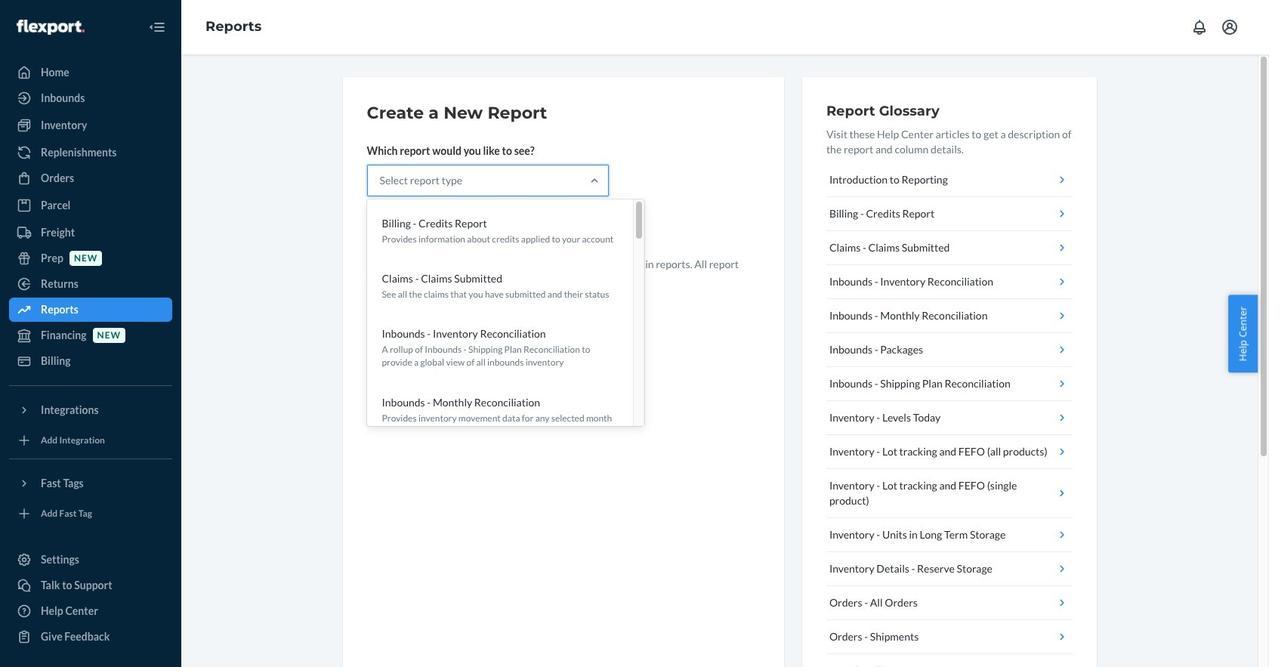 Task type: locate. For each thing, give the bounding box(es) containing it.
close navigation image
[[148, 18, 166, 36]]



Task type: vqa. For each thing, say whether or not it's contained in the screenshot.
Pick
no



Task type: describe. For each thing, give the bounding box(es) containing it.
open account menu image
[[1221, 18, 1240, 36]]

open notifications image
[[1191, 18, 1209, 36]]

flexport logo image
[[17, 19, 85, 35]]



